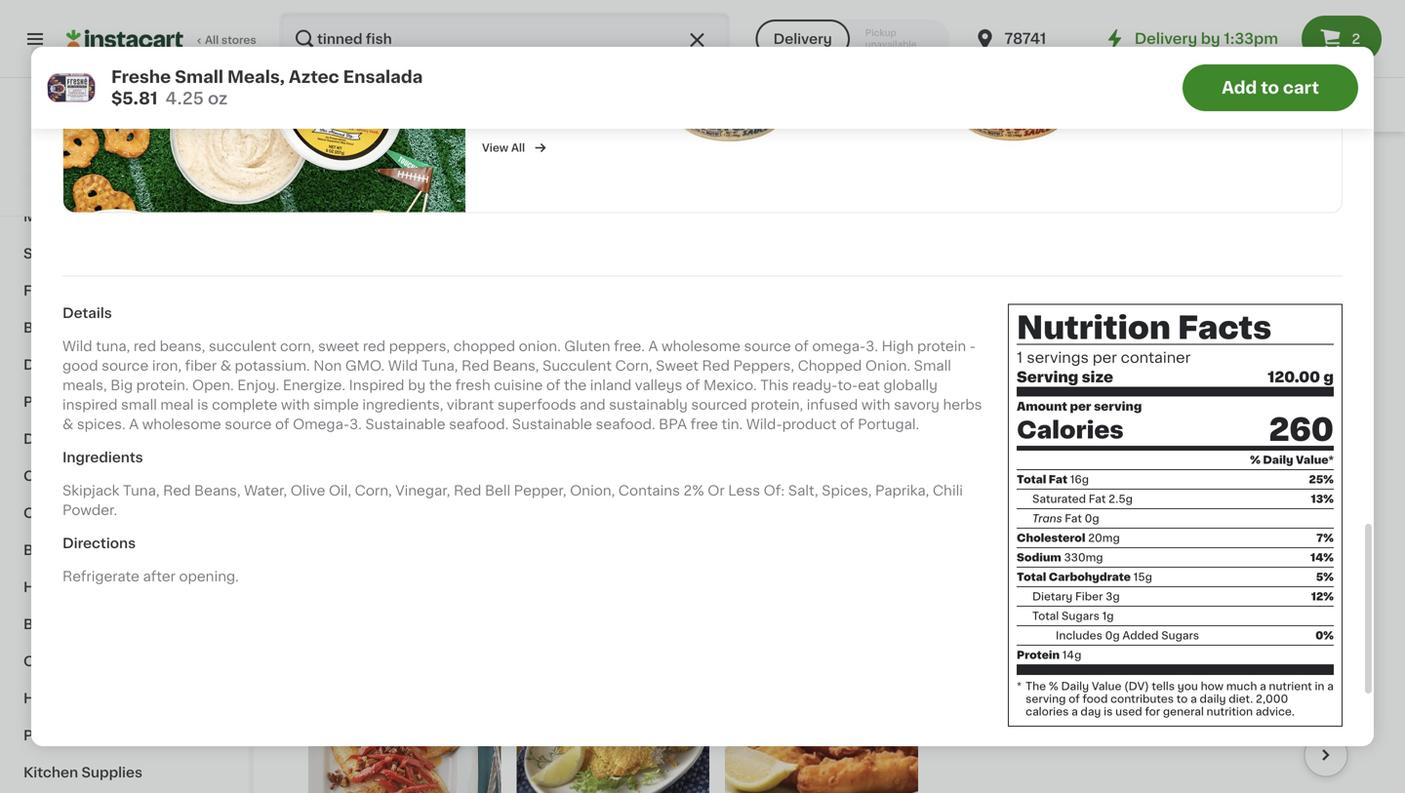 Task type: vqa. For each thing, say whether or not it's contained in the screenshot.
Thanksgiving
no



Task type: locate. For each thing, give the bounding box(es) containing it.
2 horizontal spatial in
[[1315, 681, 1325, 692]]

0g down the 1g
[[1106, 631, 1120, 641]]

78741
[[1005, 32, 1047, 46]]

beans, inside wild tuna, red beans, succulent corn, sweet red peppers, chopped onion. gluten free. a wholesome source of omega-3. high protein - good source iron, fiber & potassium. non gmo. wild tuna, red beans, succulent corn, sweet red peppers, chopped onion. small meals, big protein. open. enjoy. energize. inspired by the fresh cuisine of the inland valleys of mexico. this ready-to-eat globally inspired small meal is complete with simple ingredients, vibrant superfoods and sustainably sourced protein, infused with savory herbs & spices. a wholesome source of omega-3. sustainable seafood. sustainable seafood. bpa free tin. wild-product of portugal.
[[493, 359, 539, 373]]

prepared
[[23, 395, 88, 409]]

delivery
[[1135, 32, 1198, 46], [774, 32, 832, 46]]

2 horizontal spatial wild
[[1222, 83, 1252, 97]]

supplies
[[81, 766, 143, 780]]

seafood. down vibrant on the bottom of page
[[449, 418, 509, 431]]

olive inside skipjack tuna, red beans, water, olive oil, corn, vinegar, red bell pepper, onion, contains 2% or less of: salt, spices, paprika, chili powder.
[[291, 484, 326, 498]]

wholesome up sweet
[[662, 340, 741, 353]]

2 horizontal spatial small
[[914, 359, 952, 373]]

0 vertical spatial is
[[197, 398, 209, 412]]

fat for total
[[1049, 474, 1068, 485]]

7 up the recommended searches element
[[817, 33, 830, 54]]

1 horizontal spatial meals,
[[384, 479, 428, 492]]

0 vertical spatial sugars
[[1062, 611, 1100, 622]]

goods down skipjack
[[82, 507, 129, 520]]

organic down infused
[[840, 431, 884, 442]]

in right "less" at the bottom
[[766, 479, 778, 492]]

1 vertical spatial 0g
[[1106, 631, 1120, 641]]

delivery by 1:33pm link
[[1104, 27, 1279, 51]]

14%
[[1311, 553, 1334, 563]]

red up gmo.
[[363, 340, 386, 353]]

caviar,
[[373, 83, 419, 97]]

7 bitchin' sauce buffalo
[[1089, 33, 1187, 92]]

&
[[65, 136, 76, 149], [63, 210, 74, 224], [78, 247, 89, 261], [220, 359, 231, 373], [62, 418, 73, 431], [103, 432, 114, 446], [114, 470, 125, 483], [1161, 479, 1172, 492], [132, 507, 144, 520], [127, 655, 139, 669]]

to up snacks in the right top of the page
[[1262, 80, 1280, 96]]

sugars right added
[[1162, 631, 1200, 641]]

wine
[[1026, 103, 1060, 116]]

0 vertical spatial care
[[74, 692, 107, 706]]

1 vertical spatial wild
[[62, 340, 92, 353]]

serving up 'calories'
[[1026, 694, 1066, 705]]

0 horizontal spatial to
[[1177, 694, 1188, 705]]

sustainable down ingredients,
[[365, 418, 446, 431]]

freshe up $5.81
[[111, 69, 171, 85]]

wild up frozen snacks
[[1222, 83, 1252, 97]]

1 vertical spatial 3.
[[349, 418, 362, 431]]

1 horizontal spatial seafood.
[[596, 418, 656, 431]]

small down protein
[[914, 359, 952, 373]]

by inside wild tuna, red beans, succulent corn, sweet red peppers, chopped onion. gluten free. a wholesome source of omega-3. high protein - good source iron, fiber & potassium. non gmo. wild tuna, red beans, succulent corn, sweet red peppers, chopped onion. small meals, big protein. open. enjoy. energize. inspired by the fresh cuisine of the inland valleys of mexico. this ready-to-eat globally inspired small meal is complete with simple ingredients, vibrant superfoods and sustainably sourced protein, infused with savory herbs & spices. a wholesome source of omega-3. sustainable seafood. sustainable seafood. bpa free tin. wild-product of portugal.
[[408, 379, 426, 392]]

serving down size
[[1094, 401, 1142, 413]]

directions
[[62, 537, 136, 550]]

complete
[[212, 398, 278, 412]]

essentials
[[75, 618, 147, 632]]

freshe up "nicoise"
[[293, 479, 339, 492]]

1 horizontal spatial a
[[649, 340, 658, 353]]

1 7 from the left
[[817, 33, 830, 54]]

freshe inside the freshe small meals, provence nicoise
[[293, 479, 339, 492]]

small inside the freshe small meals, provence nicoise
[[343, 479, 380, 492]]

calories
[[1017, 419, 1124, 442]]

3. up onion.
[[866, 340, 879, 353]]

6.7
[[838, 498, 854, 508]]

tonnino for 6.7
[[838, 479, 892, 492]]

small up "nicoise"
[[343, 479, 380, 492]]

prepared foods
[[23, 395, 135, 409]]

0 horizontal spatial corn,
[[355, 484, 392, 498]]

tuna, inside skipjack tuna, red beans, water, olive oil, corn, vinegar, red bell pepper, onion, contains 2% or less of: salt, spices, paprika, chili powder.
[[123, 484, 160, 498]]

buffalo
[[1089, 78, 1139, 92]]

1 vertical spatial serving
[[1026, 694, 1066, 705]]

0 horizontal spatial red
[[134, 340, 156, 353]]

goods for canned
[[82, 507, 129, 520]]

2 organic from the left
[[840, 431, 884, 442]]

2 tuna from the left
[[896, 479, 929, 492]]

skipjack
[[62, 484, 120, 498]]

olive for in
[[782, 479, 816, 492]]

powder.
[[62, 504, 117, 517]]

much
[[1227, 681, 1258, 692]]

after
[[143, 570, 176, 584]]

2 horizontal spatial source
[[744, 340, 791, 353]]

olive inside tonnino tuna fillet ventresca in olive oil
[[782, 479, 816, 492]]

advice.
[[1256, 707, 1295, 718]]

& down 100%
[[63, 210, 74, 224]]

2 vertical spatial tuna,
[[123, 484, 160, 498]]

$9.31 element
[[838, 450, 1094, 476]]

& down the ingredients
[[114, 470, 125, 483]]

in inside tonnino tuna fillet ventresca in olive oil
[[766, 479, 778, 492]]

0 vertical spatial small
[[175, 69, 224, 85]]

tonnino inside tonnino tuna fillet ventresca in olive oil
[[565, 479, 620, 492]]

red left bell
[[454, 484, 482, 498]]

tuna, inside "safe catch elite wild tuna, garlic herb, mercury tested 2.6 oz"
[[1256, 83, 1292, 97]]

1 tuna from the left
[[623, 479, 656, 492]]

1 horizontal spatial organic
[[840, 431, 884, 442]]

corn, inside skipjack tuna, red beans, water, olive oil, corn, vinegar, red bell pepper, onion, contains 2% or less of: salt, spices, paprika, chili powder.
[[355, 484, 392, 498]]

daily inside * the % daily value (dv) tells you how much a nutrient in a serving of food contributes to a daily diet. 2,000 calories a day is used for general nutrition advice.
[[1062, 681, 1090, 692]]

inspired
[[349, 379, 405, 392]]

food
[[1083, 694, 1108, 705]]

4 product group from the left
[[1110, 186, 1367, 532]]

the left fresh
[[429, 379, 452, 392]]

view up 100%
[[66, 168, 93, 179]]

tuna inside tonnino tuna fillet ventresca in olive oil
[[623, 479, 656, 492]]

corn,
[[280, 340, 315, 353]]

meals, for provence
[[384, 479, 428, 492]]

in right nutrient
[[1315, 681, 1325, 692]]

% right 'the'
[[1049, 681, 1059, 692]]

3. down simple
[[349, 418, 362, 431]]

1 vertical spatial daily
[[1062, 681, 1090, 692]]

2 the from the left
[[564, 379, 587, 392]]

a right nutrient
[[1328, 681, 1334, 692]]

includes
[[1056, 631, 1103, 641]]

total down sodium
[[1017, 572, 1047, 583]]

style
[[1179, 498, 1214, 512]]

1 vertical spatial fillets
[[932, 479, 973, 492]]

0 vertical spatial freshe
[[111, 69, 171, 85]]

olive left spices,
[[782, 479, 816, 492]]

1 vertical spatial beans,
[[194, 484, 241, 498]]

0 vertical spatial wild
[[1222, 83, 1252, 97]]

in inside * the % daily value (dv) tells you how much a nutrient in a serving of food contributes to a daily diet. 2,000 calories a day is used for general nutrition advice.
[[1315, 681, 1325, 692]]

7 for 7 bitchin' sauce buffalo
[[1101, 33, 1113, 54]]

dietary
[[1033, 592, 1073, 602]]

eat
[[858, 379, 880, 392]]

omega-
[[293, 418, 349, 431]]

1 horizontal spatial tuna
[[896, 479, 929, 492]]

catch
[[1144, 83, 1186, 97]]

freshe inside freshe small meals, aztec ensalada $5.81 4.25 oz
[[111, 69, 171, 85]]

0 horizontal spatial by
[[408, 379, 426, 392]]

a right free.
[[649, 340, 658, 353]]

central market logo image
[[106, 102, 143, 139]]

1 vertical spatial source
[[102, 359, 149, 373]]

total up saturated
[[1017, 474, 1047, 485]]

2 product group from the left
[[565, 186, 822, 532]]

used
[[1116, 707, 1143, 718]]

simple
[[313, 398, 359, 412]]

view for view pricing policy
[[66, 168, 93, 179]]

onion,
[[570, 484, 615, 498]]

recipes
[[23, 62, 81, 75]]

condiments & sauces link
[[12, 458, 237, 495]]

delivery up the recommended searches element
[[774, 32, 832, 46]]

snacks
[[1245, 98, 1295, 112]]

tuna inside tonnino tuna fillets in spring water 6.7 oz
[[896, 479, 929, 492]]

0 horizontal spatial seafood.
[[449, 418, 509, 431]]

& up european
[[1161, 479, 1172, 492]]

fillets down $9.31 element
[[932, 479, 973, 492]]

central
[[72, 145, 124, 159]]

1 horizontal spatial tuna,
[[422, 359, 458, 373]]

by up ingredients,
[[408, 379, 426, 392]]

protein
[[1017, 650, 1060, 661]]

high
[[882, 340, 914, 353]]

1 horizontal spatial red
[[363, 340, 386, 353]]

oz right "fl"
[[875, 141, 888, 152]]

delivery for delivery
[[774, 32, 832, 46]]

organic down and
[[567, 431, 612, 442]]

in down $9.31 element
[[976, 479, 988, 492]]

refrigerate after opening.
[[62, 570, 239, 584]]

source down complete at the left bottom of page
[[225, 418, 272, 431]]

sugars up includes
[[1062, 611, 1100, 622]]

1 the from the left
[[429, 379, 452, 392]]

0 horizontal spatial organic
[[567, 431, 612, 442]]

2,000
[[1256, 694, 1289, 705]]

dry goods & pasta
[[23, 432, 157, 446]]

red up mexico.
[[702, 359, 730, 373]]

fillets inside tonnino tuna fillets in spring water 6.7 oz
[[932, 479, 973, 492]]

of up superfoods
[[547, 379, 561, 392]]

1 vertical spatial goods
[[82, 507, 129, 520]]

1 vertical spatial care
[[88, 729, 122, 743]]

baking essentials link
[[12, 606, 237, 643]]

serving
[[1017, 371, 1079, 385]]

vinegars,
[[58, 655, 124, 669]]

health care
[[23, 692, 107, 706]]

sugars
[[1062, 611, 1100, 622], [1162, 631, 1200, 641]]

oz
[[208, 90, 228, 107], [1130, 122, 1143, 132], [875, 141, 888, 152], [856, 498, 869, 508]]

0 vertical spatial by
[[1202, 32, 1221, 46]]

1 red from the left
[[134, 340, 156, 353]]

2 7 from the left
[[1101, 33, 1113, 54]]

by up $3.74 element
[[1202, 32, 1221, 46]]

1 vertical spatial view
[[66, 168, 93, 179]]

cholesterol
[[1017, 533, 1086, 544]]

meals, down the stores on the left
[[227, 69, 285, 85]]

0 vertical spatial corn,
[[616, 359, 653, 373]]

fat left 2.5g
[[1089, 494, 1106, 505]]

safe catch elite wild tuna, garlic herb, mercury tested 2.6 oz
[[1110, 83, 1336, 132]]

1 vertical spatial all
[[511, 142, 525, 153]]

0 vertical spatial 0g
[[1085, 514, 1100, 524]]

1 vertical spatial to
[[1177, 694, 1188, 705]]

1 horizontal spatial 3.
[[866, 340, 879, 353]]

a up the pasta
[[129, 418, 139, 431]]

0g down saturated fat 2.5g
[[1085, 514, 1100, 524]]

per up "calories"
[[1070, 401, 1092, 413]]

0 horizontal spatial source
[[102, 359, 149, 373]]

2 vertical spatial small
[[343, 479, 380, 492]]

0 horizontal spatial the
[[429, 379, 452, 392]]

tonnino up 6.7
[[838, 479, 892, 492]]

source up peppers,
[[744, 340, 791, 353]]

care up the supplies
[[88, 729, 122, 743]]

goods down spices.
[[52, 432, 99, 446]]

is inside wild tuna, red beans, succulent corn, sweet red peppers, chopped onion. gluten free. a wholesome source of omega-3. high protein - good source iron, fiber & potassium. non gmo. wild tuna, red beans, succulent corn, sweet red peppers, chopped onion. small meals, big protein. open. enjoy. energize. inspired by the fresh cuisine of the inland valleys of mexico. this ready-to-eat globally inspired small meal is complete with simple ingredients, vibrant superfoods and sustainably sourced protein, infused with savory herbs & spices. a wholesome source of omega-3. sustainable seafood. sustainable seafood. bpa free tin. wild-product of portugal.
[[197, 398, 209, 412]]

0 vertical spatial to
[[1262, 80, 1280, 96]]

bell
[[485, 484, 511, 498]]

1 horizontal spatial serving
[[1094, 401, 1142, 413]]

of inside * the % daily value (dv) tells you how much a nutrient in a serving of food contributes to a daily diet. 2,000 calories a day is used for general nutrition advice.
[[1069, 694, 1080, 705]]

fat up saturated
[[1049, 474, 1068, 485]]

the down the succulent
[[564, 379, 587, 392]]

1 horizontal spatial sustainable
[[512, 418, 592, 431]]

0 horizontal spatial is
[[197, 398, 209, 412]]

1 horizontal spatial with
[[862, 398, 891, 412]]

red up soups at the bottom left of the page
[[163, 484, 191, 498]]

fillets down mouettes
[[904, 103, 944, 116]]

0 horizontal spatial all
[[205, 35, 219, 45]]

to up 'general'
[[1177, 694, 1188, 705]]

sustainable
[[365, 418, 446, 431], [512, 418, 592, 431]]

7 up bitchin'
[[1101, 33, 1113, 54]]

tuna, inside wild tuna, red beans, succulent corn, sweet red peppers, chopped onion. gluten free. a wholesome source of omega-3. high protein - good source iron, fiber & potassium. non gmo. wild tuna, red beans, succulent corn, sweet red peppers, chopped onion. small meals, big protein. open. enjoy. energize. inspired by the fresh cuisine of the inland valleys of mexico. this ready-to-eat globally inspired small meal is complete with simple ingredients, vibrant superfoods and sustainably sourced protein, infused with savory herbs & spices. a wholesome source of omega-3. sustainable seafood. sustainable seafood. bpa free tin. wild-product of portugal.
[[422, 359, 458, 373]]

total
[[1017, 474, 1047, 485], [1017, 572, 1047, 583], [1033, 611, 1059, 622]]

tonnino inside tonnino tuna fillets in spring water 6.7 oz
[[838, 479, 892, 492]]

2 tonnino from the left
[[838, 479, 892, 492]]

0 vertical spatial tuna,
[[1256, 83, 1292, 97]]

meals,
[[227, 69, 285, 85], [384, 479, 428, 492]]

1 horizontal spatial 7
[[1101, 33, 1113, 54]]

0 horizontal spatial serving
[[1026, 694, 1066, 705]]

meals, inside freshe small meals, aztec ensalada $5.81 4.25 oz
[[227, 69, 285, 85]]

1 product group from the left
[[293, 186, 550, 538]]

1 horizontal spatial olive
[[782, 479, 816, 492]]

contributes
[[1111, 694, 1174, 705]]

1 tonnino from the left
[[565, 479, 620, 492]]

0 vertical spatial wholesome
[[662, 340, 741, 353]]

0 horizontal spatial view
[[66, 168, 93, 179]]

item carousel region
[[308, 625, 1351, 794]]

1 vertical spatial fat
[[1089, 494, 1106, 505]]

smoked
[[1218, 498, 1274, 512]]

& left eggs
[[65, 136, 76, 149]]

less
[[728, 484, 761, 498]]

protein
[[918, 340, 967, 353]]

care down the vinegars,
[[74, 692, 107, 706]]

fat up cholesterol 20mg
[[1065, 514, 1083, 524]]

wholesome
[[662, 340, 741, 353], [142, 418, 221, 431]]

add inside button
[[1222, 80, 1258, 96]]

1 horizontal spatial 0g
[[1106, 631, 1120, 641]]

0 horizontal spatial delivery
[[774, 32, 832, 46]]

meat
[[23, 210, 60, 224]]

1 vertical spatial meals,
[[384, 479, 428, 492]]

0 horizontal spatial tuna
[[623, 479, 656, 492]]

wild up good on the left
[[62, 340, 92, 353]]

wholesome down meal
[[142, 418, 221, 431]]

1 horizontal spatial delivery
[[1135, 32, 1198, 46]]

snacks
[[23, 247, 74, 261]]

1 horizontal spatial %
[[1251, 455, 1261, 466]]

care for health care
[[74, 692, 107, 706]]

0 vertical spatial serving
[[1094, 401, 1142, 413]]

& up open.
[[220, 359, 231, 373]]

by inside delivery by 1:33pm link
[[1202, 32, 1221, 46]]

meals, for aztec
[[227, 69, 285, 85]]

trans
[[1033, 514, 1063, 524]]

oz right "2.6"
[[1130, 122, 1143, 132]]

0 vertical spatial 3.
[[866, 340, 879, 353]]

2 horizontal spatial tuna,
[[1256, 83, 1292, 97]]

a left day on the bottom
[[1072, 707, 1078, 718]]

dry
[[23, 432, 49, 446]]

0 horizontal spatial %
[[1049, 681, 1059, 692]]

wild down peppers,
[[388, 359, 418, 373]]

personal
[[23, 729, 85, 743]]

frozen link
[[12, 272, 237, 309]]

add to cart button
[[1183, 64, 1359, 111]]

spices
[[142, 655, 190, 669]]

of left food
[[1069, 694, 1080, 705]]

corn, inside wild tuna, red beans, succulent corn, sweet red peppers, chopped onion. gluten free. a wholesome source of omega-3. high protein - good source iron, fiber & potassium. non gmo. wild tuna, red beans, succulent corn, sweet red peppers, chopped onion. small meals, big protein. open. enjoy. energize. inspired by the fresh cuisine of the inland valleys of mexico. this ready-to-eat globally inspired small meal is complete with simple ingredients, vibrant superfoods and sustainably sourced protein, infused with savory herbs & spices. a wholesome source of omega-3. sustainable seafood. sustainable seafood. bpa free tin. wild-product of portugal.
[[616, 359, 653, 373]]

tuna left "chili"
[[896, 479, 929, 492]]

% up seafoods
[[1251, 455, 1261, 466]]

tonnino up oil
[[565, 479, 620, 492]]

1 vertical spatial tuna,
[[422, 359, 458, 373]]

sustainable down superfoods
[[512, 418, 592, 431]]

beans, up the cuisine
[[493, 359, 539, 373]]

source up the 'big'
[[102, 359, 149, 373]]

1 horizontal spatial view
[[482, 142, 509, 153]]

tuna, down sauces
[[123, 484, 160, 498]]

beans, left water,
[[194, 484, 241, 498]]

spring
[[992, 479, 1036, 492]]

frozen
[[1197, 98, 1242, 112]]

1 vertical spatial sugars
[[1162, 631, 1200, 641]]

fat for trans
[[1065, 514, 1083, 524]]

delivery inside 'button'
[[774, 32, 832, 46]]

0 horizontal spatial a
[[129, 418, 139, 431]]

delivery by 1:33pm
[[1135, 32, 1279, 46]]

$3.74 element
[[1110, 55, 1367, 80]]

0 vertical spatial beans,
[[493, 359, 539, 373]]

olive for water,
[[291, 484, 326, 498]]

tuna, up snacks in the right top of the page
[[1256, 83, 1292, 97]]

% daily value*
[[1251, 455, 1334, 466]]

1 horizontal spatial daily
[[1264, 455, 1294, 466]]

of down sweet
[[686, 379, 700, 392]]

how
[[1201, 681, 1224, 692]]

0 vertical spatial meals,
[[227, 69, 285, 85]]

tuna left fillet
[[623, 479, 656, 492]]

breakfast link
[[12, 532, 237, 569]]

1 horizontal spatial to
[[1262, 80, 1280, 96]]

request
[[471, 202, 530, 216]]

None search field
[[279, 12, 731, 66]]

1 vertical spatial by
[[408, 379, 426, 392]]

0 horizontal spatial tuna,
[[123, 484, 160, 498]]

1 horizontal spatial beans,
[[493, 359, 539, 373]]

is right day on the bottom
[[1104, 707, 1113, 718]]

meals, inside the freshe small meals, provence nicoise
[[384, 479, 428, 492]]

0 vertical spatial goods
[[52, 432, 99, 446]]

0 horizontal spatial daily
[[1062, 681, 1090, 692]]

1 horizontal spatial freshe
[[293, 479, 339, 492]]

condiments
[[23, 470, 110, 483]]

1 vertical spatial freshe
[[293, 479, 339, 492]]

1 horizontal spatial small
[[343, 479, 380, 492]]

0 horizontal spatial with
[[281, 398, 310, 412]]

1 horizontal spatial is
[[1104, 707, 1113, 718]]

all down lumpfish
[[511, 142, 525, 153]]

view down lumpfish
[[482, 142, 509, 153]]

0 horizontal spatial tonnino
[[565, 479, 620, 492]]

oz inside "safe catch elite wild tuna, garlic herb, mercury tested 2.6 oz"
[[1130, 122, 1143, 132]]

freshe for freshe small meals, provence nicoise
[[293, 479, 339, 492]]

french
[[988, 83, 1035, 97]]

a
[[649, 340, 658, 353], [129, 418, 139, 431]]

0 vertical spatial fillets
[[904, 103, 944, 116]]

all left the stores on the left
[[205, 35, 219, 45]]

0 vertical spatial all
[[205, 35, 219, 45]]

of up chopped
[[795, 340, 809, 353]]

with down eat
[[862, 398, 891, 412]]

you
[[1178, 681, 1199, 692]]

tuna, down peppers,
[[422, 359, 458, 373]]

daily up seafoods
[[1264, 455, 1294, 466]]

small inside freshe small meals, aztec ensalada $5.81 4.25 oz
[[175, 69, 224, 85]]

product group
[[293, 186, 550, 538], [565, 186, 822, 532], [838, 186, 1094, 528], [1110, 186, 1367, 532]]

corn, right oil,
[[355, 484, 392, 498]]

7 inside 7 bitchin' sauce buffalo
[[1101, 33, 1113, 54]]

0 horizontal spatial wild
[[62, 340, 92, 353]]

1 vertical spatial corn,
[[355, 484, 392, 498]]

wild tuna, red beans, succulent corn, sweet red peppers, chopped onion. gluten free. a wholesome source of omega-3. high protein - good source iron, fiber & potassium. non gmo. wild tuna, red beans, succulent corn, sweet red peppers, chopped onion. small meals, big protein. open. enjoy. energize. inspired by the fresh cuisine of the inland valleys of mexico. this ready-to-eat globally inspired small meal is complete with simple ingredients, vibrant superfoods and sustainably sourced protein, infused with savory herbs & spices. a wholesome source of omega-3. sustainable seafood. sustainable seafood. bpa free tin. wild-product of portugal.
[[62, 340, 983, 431]]

seafood. down sustainably
[[596, 418, 656, 431]]

0 horizontal spatial sustainable
[[365, 418, 446, 431]]

includes 0g added sugars
[[1056, 631, 1200, 641]]

1 horizontal spatial all
[[511, 142, 525, 153]]

1 horizontal spatial per
[[1093, 351, 1118, 365]]

value*
[[1296, 455, 1334, 466]]

fat for saturated
[[1089, 494, 1106, 505]]

oils,
[[23, 655, 55, 669]]

is inside * the % daily value (dv) tells you how much a nutrient in a serving of food contributes to a daily diet. 2,000 calories a day is used for general nutrition advice.
[[1104, 707, 1113, 718]]

canned goods & soups
[[23, 507, 191, 520]]

per up size
[[1093, 351, 1118, 365]]

7 for 7
[[817, 33, 830, 54]]



Task type: describe. For each thing, give the bounding box(es) containing it.
1 horizontal spatial wild
[[388, 359, 418, 373]]

& down prepared foods
[[62, 418, 73, 431]]

oz inside freshe small meals, aztec ensalada $5.81 4.25 oz
[[208, 90, 228, 107]]

wild inside "safe catch elite wild tuna, garlic herb, mercury tested 2.6 oz"
[[1222, 83, 1252, 97]]

dominique
[[1175, 479, 1250, 492]]

small for freshe small meals, aztec ensalada $5.81 4.25 oz
[[175, 69, 224, 85]]

nutrition facts 1 servings per container
[[1017, 313, 1272, 365]]

1 sustainable from the left
[[365, 418, 446, 431]]

of left omega-
[[275, 418, 289, 431]]

fillets inside les mouettes d'arvor french mackerel fillets with white wine muscadet 5.96 fl oz
[[904, 103, 944, 116]]

freshe small meals, provence nicoise
[[293, 479, 496, 512]]

11
[[304, 57, 322, 78]]

guarantee
[[150, 188, 207, 199]]

1 organic from the left
[[567, 431, 612, 442]]

& inside 14 gerard & dominique seafoods european style smoked salmon
[[1161, 479, 1172, 492]]

les
[[838, 83, 862, 97]]

of down infused
[[841, 418, 855, 431]]

1 vertical spatial wholesome
[[142, 418, 221, 431]]

to-
[[838, 379, 858, 392]]

infused
[[807, 398, 858, 412]]

2 button
[[1302, 16, 1382, 62]]

all inside view all link
[[511, 142, 525, 153]]

25%
[[1310, 474, 1334, 485]]

0 horizontal spatial 0g
[[1085, 514, 1100, 524]]

diet.
[[1229, 694, 1254, 705]]

2 sustainable from the left
[[512, 418, 592, 431]]

total for dietary fiber 3g
[[1017, 572, 1047, 583]]

recommended searches element
[[269, 78, 1406, 132]]

& left soups at the bottom left of the page
[[132, 507, 144, 520]]

0 horizontal spatial 3.
[[349, 418, 362, 431]]

& left candy
[[78, 247, 89, 261]]

market
[[127, 145, 177, 159]]

d'arvor
[[935, 83, 985, 97]]

water
[[1040, 479, 1080, 492]]

2 vertical spatial source
[[225, 418, 272, 431]]

sodium 330mg
[[1017, 553, 1104, 563]]

ready-
[[793, 379, 838, 392]]

2 with from the left
[[862, 398, 891, 412]]

tonnino tuna fillet ventresca in olive oil
[[565, 479, 816, 512]]

salmon
[[1277, 498, 1329, 512]]

in inside tonnino tuna fillets in spring water 6.7 oz
[[976, 479, 988, 492]]

to inside * the % daily value (dv) tells you how much a nutrient in a serving of food contributes to a daily diet. 2,000 calories a day is used for general nutrition advice.
[[1177, 694, 1188, 705]]

per inside nutrition facts 1 servings per container
[[1093, 351, 1118, 365]]

frozen snacks link
[[1168, 85, 1304, 124]]

serving inside * the % daily value (dv) tells you how much a nutrient in a serving of food contributes to a daily diet. 2,000 calories a day is used for general nutrition advice.
[[1026, 694, 1066, 705]]

kitchen supplies link
[[12, 755, 237, 792]]

freshe for freshe small meals, aztec ensalada $5.81 4.25 oz
[[111, 69, 171, 85]]

& down spices.
[[103, 432, 114, 446]]

11 romanov caviar, black lumpfish
[[293, 57, 527, 97]]

1 vertical spatial a
[[129, 418, 139, 431]]

16g
[[1071, 474, 1090, 485]]

120.00 g
[[1269, 371, 1334, 385]]

1g
[[1103, 611, 1114, 622]]

view pricing policy
[[66, 168, 171, 179]]

personal care
[[23, 729, 122, 743]]

5.96
[[838, 141, 862, 152]]

add to cart
[[1222, 80, 1320, 96]]

2 vertical spatial total
[[1033, 611, 1059, 622]]

$5.81
[[111, 90, 158, 107]]

romanov
[[293, 83, 369, 97]]

service type group
[[756, 20, 950, 59]]

product group containing 14
[[1110, 186, 1367, 532]]

candy
[[93, 247, 139, 261]]

red up fresh
[[462, 359, 489, 373]]

beans, inside skipjack tuna, red beans, water, olive oil, corn, vinegar, red bell pepper, onion, contains 2% or less of: salt, spices, paprika, chili powder.
[[194, 484, 241, 498]]

satisfaction
[[82, 188, 148, 199]]

saturated fat 2.5g
[[1033, 494, 1133, 505]]

2 red from the left
[[363, 340, 386, 353]]

produce link
[[12, 87, 237, 124]]

a up the '2,000' at right bottom
[[1260, 681, 1267, 692]]

household link
[[12, 569, 237, 606]]

recipes link
[[12, 50, 237, 87]]

succulent
[[543, 359, 612, 373]]

amount
[[1017, 401, 1068, 413]]

delivery button
[[756, 20, 850, 59]]

serving size
[[1017, 371, 1114, 385]]

fiber
[[185, 359, 217, 373]]

pricing
[[95, 168, 134, 179]]

& inside "link"
[[63, 210, 74, 224]]

to inside button
[[1262, 80, 1280, 96]]

tonnino for oil
[[565, 479, 620, 492]]

1 horizontal spatial sugars
[[1162, 631, 1200, 641]]

nutrition
[[1207, 707, 1254, 718]]

a down you
[[1191, 694, 1198, 705]]

330mg
[[1065, 553, 1104, 563]]

oz inside les mouettes d'arvor french mackerel fillets with white wine muscadet 5.96 fl oz
[[875, 141, 888, 152]]

small inside wild tuna, red beans, succulent corn, sweet red peppers, chopped onion. gluten free. a wholesome source of omega-3. high protein - good source iron, fiber & potassium. non gmo. wild tuna, red beans, succulent corn, sweet red peppers, chopped onion. small meals, big protein. open. enjoy. energize. inspired by the fresh cuisine of the inland valleys of mexico. this ready-to-eat globally inspired small meal is complete with simple ingredients, vibrant superfoods and sustainably sourced protein, infused with savory herbs & spices. a wholesome source of omega-3. sustainable seafood. sustainable seafood. bpa free tin. wild-product of portugal.
[[914, 359, 952, 373]]

product group containing request
[[293, 186, 550, 538]]

*
[[1017, 681, 1022, 692]]

foods
[[91, 395, 135, 409]]

water,
[[244, 484, 287, 498]]

1 horizontal spatial wholesome
[[662, 340, 741, 353]]

total carbohydrate 15g
[[1017, 572, 1153, 583]]

3 product group from the left
[[838, 186, 1094, 528]]

chopped
[[454, 340, 516, 353]]

all inside all stores link
[[205, 35, 219, 45]]

frozen
[[23, 284, 71, 298]]

% inside * the % daily value (dv) tells you how much a nutrient in a serving of food contributes to a daily diet. 2,000 calories a day is used for general nutrition advice.
[[1049, 681, 1059, 692]]

-
[[970, 340, 976, 353]]

succulent
[[209, 340, 277, 353]]

0%
[[1316, 631, 1334, 641]]

ensalada
[[343, 69, 423, 85]]

vibrant
[[447, 398, 494, 412]]

bitchin' sauce logo image
[[482, 31, 517, 66]]

delivery for delivery by 1:33pm
[[1135, 32, 1198, 46]]

100% satisfaction guarantee button
[[30, 182, 219, 201]]

bitchin' sauce game day dip image
[[63, 0, 466, 212]]

chopped
[[798, 359, 862, 373]]

tuna for fillet
[[623, 479, 656, 492]]

12%
[[1312, 592, 1334, 602]]

dietary fiber 3g
[[1033, 592, 1120, 602]]

garlic
[[1296, 83, 1336, 97]]

2 seafood. from the left
[[596, 418, 656, 431]]

1 with from the left
[[281, 398, 310, 412]]

free
[[691, 418, 718, 431]]

0 vertical spatial %
[[1251, 455, 1261, 466]]

ingredients,
[[363, 398, 444, 412]]

g
[[1324, 371, 1334, 385]]

iron,
[[152, 359, 182, 373]]

canned
[[23, 507, 79, 520]]

non
[[314, 359, 342, 373]]

& left spices
[[127, 655, 139, 669]]

0 horizontal spatial per
[[1070, 401, 1092, 413]]

1 seafood. from the left
[[449, 418, 509, 431]]

small for freshe small meals, provence nicoise
[[343, 479, 380, 492]]

freshe small meals, provence nicoise button
[[293, 186, 550, 538]]

free.
[[614, 340, 645, 353]]

trans fat 0g
[[1033, 514, 1100, 524]]

stores
[[222, 35, 256, 45]]

all stores link
[[66, 12, 258, 66]]

view for view all
[[482, 142, 509, 153]]

dairy & eggs link
[[12, 124, 237, 161]]

bakery link
[[12, 309, 237, 347]]

or
[[708, 484, 725, 498]]

1
[[1017, 351, 1023, 365]]

view pricing policy link
[[66, 166, 183, 182]]

care for personal care
[[88, 729, 122, 743]]

nutrient
[[1269, 681, 1313, 692]]

total for saturated fat 2.5g
[[1017, 474, 1047, 485]]

goods for dry
[[52, 432, 99, 446]]

4.25
[[165, 90, 204, 107]]

protein 14g
[[1017, 650, 1082, 661]]

0 vertical spatial daily
[[1264, 455, 1294, 466]]

black
[[422, 83, 460, 97]]

pasta
[[117, 432, 157, 446]]

instacart logo image
[[66, 27, 184, 51]]

vinegar,
[[396, 484, 450, 498]]

inland
[[590, 379, 632, 392]]

tuna for fillets
[[896, 479, 929, 492]]

oz inside tonnino tuna fillets in spring water 6.7 oz
[[856, 498, 869, 508]]

salt,
[[789, 484, 819, 498]]

0 vertical spatial source
[[744, 340, 791, 353]]



